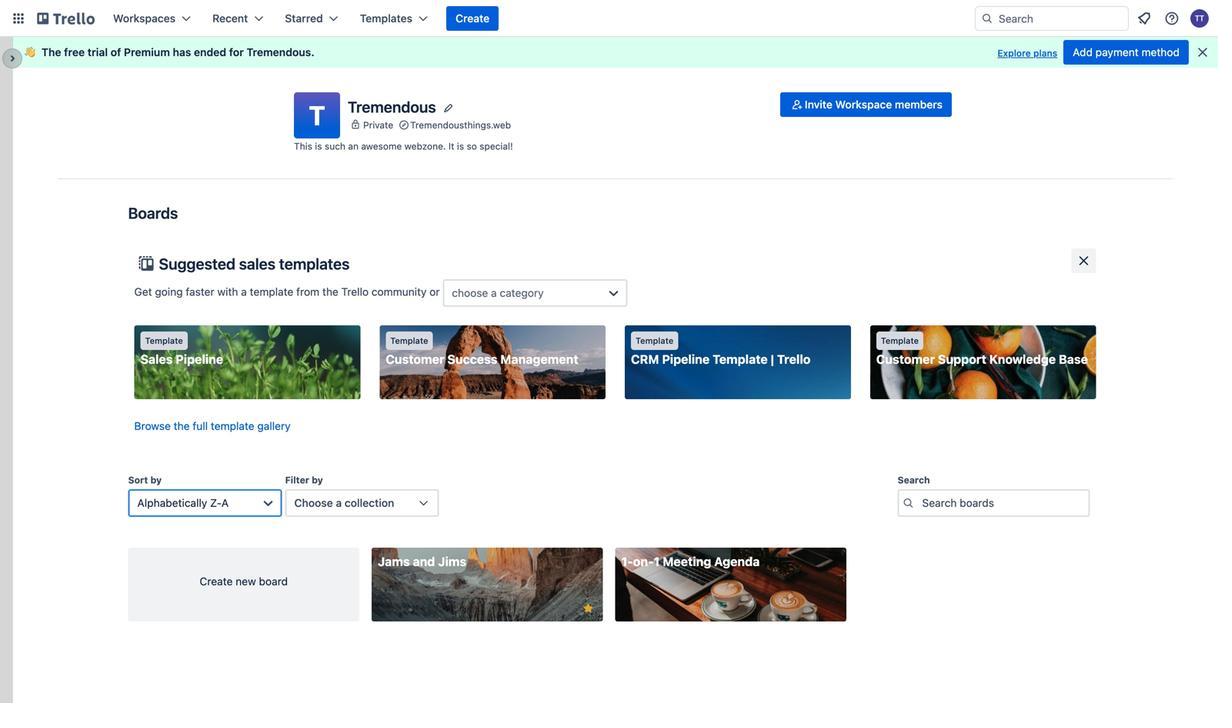 Task type: locate. For each thing, give the bounding box(es) containing it.
a for choose a collection
[[336, 497, 342, 509]]

trial
[[88, 46, 108, 58]]

by
[[150, 475, 162, 486], [312, 475, 323, 486]]

a for choose a category
[[491, 287, 497, 299]]

2 horizontal spatial a
[[491, 287, 497, 299]]

template inside template customer success management
[[390, 336, 428, 346]]

1 horizontal spatial is
[[457, 141, 464, 152]]

pipeline inside template crm pipeline template | trello
[[662, 352, 710, 367]]

1 horizontal spatial tremendous
[[348, 98, 436, 116]]

0 notifications image
[[1135, 9, 1154, 28]]

trello
[[341, 286, 369, 298], [777, 352, 811, 367]]

template inside the template customer support knowledge base
[[881, 336, 919, 346]]

0 vertical spatial create
[[456, 12, 490, 25]]

2 pipeline from the left
[[662, 352, 710, 367]]

0 horizontal spatial create
[[200, 575, 233, 588]]

choose
[[452, 287, 488, 299]]

is right this
[[315, 141, 322, 152]]

customer inside template customer success management
[[386, 352, 445, 367]]

agenda
[[714, 554, 760, 569]]

payment
[[1096, 46, 1139, 58]]

by for filter by
[[312, 475, 323, 486]]

|
[[771, 352, 774, 367]]

or
[[430, 286, 440, 298]]

template down sales
[[250, 286, 293, 298]]

1 customer from the left
[[386, 352, 445, 367]]

1-on-1 meeting agenda link
[[615, 548, 847, 622]]

tremendous
[[247, 46, 311, 58], [348, 98, 436, 116]]

1 horizontal spatial a
[[336, 497, 342, 509]]

by right sort
[[150, 475, 162, 486]]

2 customer from the left
[[876, 352, 935, 367]]

pipeline for sales
[[176, 352, 223, 367]]

is
[[315, 141, 322, 152], [457, 141, 464, 152]]

template
[[145, 336, 183, 346], [390, 336, 428, 346], [636, 336, 674, 346], [881, 336, 919, 346], [713, 352, 768, 367]]

explore plans button
[[998, 44, 1058, 62]]

tremendousthings.web
[[410, 119, 511, 130]]

pipeline
[[176, 352, 223, 367], [662, 352, 710, 367]]

0 vertical spatial the
[[322, 286, 338, 298]]

customer left the support
[[876, 352, 935, 367]]

create inside button
[[456, 12, 490, 25]]

1-
[[621, 554, 633, 569]]

0 horizontal spatial trello
[[341, 286, 369, 298]]

search image
[[981, 12, 994, 25]]

2 by from the left
[[312, 475, 323, 486]]

recent
[[212, 12, 248, 25]]

add payment method button
[[1064, 40, 1189, 65]]

create button
[[446, 6, 499, 31]]

banner
[[12, 37, 1218, 68]]

the right 'from'
[[322, 286, 338, 298]]

0 horizontal spatial pipeline
[[176, 352, 223, 367]]

tremendous up private
[[348, 98, 436, 116]]

0 vertical spatial tremendous
[[247, 46, 311, 58]]

customer
[[386, 352, 445, 367], [876, 352, 935, 367]]

1 horizontal spatial trello
[[777, 352, 811, 367]]

tremendousthings.web link
[[410, 117, 511, 133]]

customer left the success
[[386, 352, 445, 367]]

the left full
[[174, 420, 190, 433]]

a inside the choose a collection button
[[336, 497, 342, 509]]

trello left "community"
[[341, 286, 369, 298]]

by right the filter
[[312, 475, 323, 486]]

0 horizontal spatial the
[[174, 420, 190, 433]]

a
[[241, 286, 247, 298], [491, 287, 497, 299], [336, 497, 342, 509]]

create for create
[[456, 12, 490, 25]]

0 horizontal spatial is
[[315, 141, 322, 152]]

terry turtle (terryturtle) image
[[1191, 9, 1209, 28]]

0 horizontal spatial tremendous
[[247, 46, 311, 58]]

tremendous down starred
[[247, 46, 311, 58]]

full
[[193, 420, 208, 433]]

with
[[217, 286, 238, 298]]

1 vertical spatial trello
[[777, 352, 811, 367]]

add
[[1073, 46, 1093, 58]]

template crm pipeline template | trello
[[631, 336, 811, 367]]

and
[[413, 554, 435, 569]]

1 vertical spatial create
[[200, 575, 233, 588]]

templates
[[360, 12, 413, 25]]

the
[[42, 46, 61, 58]]

1 horizontal spatial pipeline
[[662, 352, 710, 367]]

crm
[[631, 352, 659, 367]]

👋
[[25, 46, 35, 58]]

1 horizontal spatial by
[[312, 475, 323, 486]]

board
[[259, 575, 288, 588]]

template inside template sales pipeline
[[145, 336, 183, 346]]

template
[[250, 286, 293, 298], [211, 420, 254, 433]]

faster
[[186, 286, 214, 298]]

1 pipeline from the left
[[176, 352, 223, 367]]

1 vertical spatial the
[[174, 420, 190, 433]]

by for sort by
[[150, 475, 162, 486]]

1 by from the left
[[150, 475, 162, 486]]

customer for customer success management
[[386, 352, 445, 367]]

an
[[348, 141, 359, 152]]

0 horizontal spatial customer
[[386, 352, 445, 367]]

open information menu image
[[1164, 11, 1180, 26]]

jims
[[438, 554, 467, 569]]

1 horizontal spatial customer
[[876, 352, 935, 367]]

browse the full template gallery link
[[134, 420, 291, 433]]

awesome
[[361, 141, 402, 152]]

pipeline right crm
[[662, 352, 710, 367]]

of
[[111, 46, 121, 58]]

click to unstar this board. it will be removed from your starred list. image
[[581, 602, 595, 616]]

going
[[155, 286, 183, 298]]

jams and jims link
[[372, 548, 603, 622]]

this
[[294, 141, 312, 152]]

template right full
[[211, 420, 254, 433]]

suggested
[[159, 255, 236, 273]]

plans
[[1034, 48, 1058, 58]]

choose
[[294, 497, 333, 509]]

get
[[134, 286, 152, 298]]

private
[[363, 119, 393, 130]]

alphabetically
[[137, 497, 207, 509]]

trello right |
[[777, 352, 811, 367]]

choose a category
[[452, 287, 544, 299]]

create
[[456, 12, 490, 25], [200, 575, 233, 588]]

0 horizontal spatial by
[[150, 475, 162, 486]]

primary element
[[0, 0, 1218, 37]]

alphabetically z-a
[[137, 497, 229, 509]]

customer inside the template customer support knowledge base
[[876, 352, 935, 367]]

is right it
[[457, 141, 464, 152]]

get going faster with a template from the trello community or
[[134, 286, 443, 298]]

1 horizontal spatial create
[[456, 12, 490, 25]]

gallery
[[257, 420, 291, 433]]

pipeline inside template sales pipeline
[[176, 352, 223, 367]]

pipeline right sales on the left
[[176, 352, 223, 367]]



Task type: vqa. For each thing, say whether or not it's contained in the screenshot.
the topmost Click to unstar this board. It will be removed from your starred list. icon
no



Task type: describe. For each thing, give the bounding box(es) containing it.
method
[[1142, 46, 1180, 58]]

filter by
[[285, 475, 323, 486]]

trello inside template crm pipeline template | trello
[[777, 352, 811, 367]]

sort by
[[128, 475, 162, 486]]

workspaces button
[[104, 6, 200, 31]]

browse the full template gallery
[[134, 420, 291, 433]]

template sales pipeline
[[140, 336, 223, 367]]

sm image
[[789, 97, 805, 112]]

wave image
[[25, 45, 35, 59]]

browse
[[134, 420, 171, 433]]

Search text field
[[898, 489, 1090, 517]]

community
[[372, 286, 427, 298]]

category
[[500, 287, 544, 299]]

jams
[[378, 554, 410, 569]]

choose a collection button
[[285, 489, 439, 517]]

workspaces
[[113, 12, 176, 25]]

templates
[[279, 255, 350, 273]]

jams and jims
[[378, 554, 467, 569]]

free
[[64, 46, 85, 58]]

success
[[447, 352, 498, 367]]

template for sales pipeline
[[145, 336, 183, 346]]

1-on-1 meeting agenda
[[621, 554, 760, 569]]

filter
[[285, 475, 309, 486]]

suggested sales templates
[[159, 255, 350, 273]]

template for customer support knowledge base
[[881, 336, 919, 346]]

2 is from the left
[[457, 141, 464, 152]]

t button
[[294, 92, 340, 139]]

template for customer success management
[[390, 336, 428, 346]]

on-
[[633, 554, 654, 569]]

starred
[[285, 12, 323, 25]]

add payment method
[[1073, 46, 1180, 58]]

customer for customer support knowledge base
[[876, 352, 935, 367]]

templates button
[[351, 6, 437, 31]]

recent button
[[203, 6, 273, 31]]

0 vertical spatial template
[[250, 286, 293, 298]]

search
[[898, 475, 930, 486]]

1 vertical spatial template
[[211, 420, 254, 433]]

Search field
[[975, 6, 1129, 31]]

invite workspace members
[[805, 98, 943, 111]]

back to home image
[[37, 6, 95, 31]]

template customer success management
[[386, 336, 579, 367]]

invite
[[805, 98, 833, 111]]

sales
[[239, 255, 276, 273]]

pipeline for crm
[[662, 352, 710, 367]]

has
[[173, 46, 191, 58]]

workspace
[[835, 98, 892, 111]]

management
[[500, 352, 579, 367]]

banner containing 👋
[[12, 37, 1218, 68]]

a
[[222, 497, 229, 509]]

meeting
[[663, 554, 711, 569]]

support
[[938, 352, 987, 367]]

members
[[895, 98, 943, 111]]

boards
[[128, 204, 178, 222]]

for
[[229, 46, 244, 58]]

ended
[[194, 46, 226, 58]]

1
[[654, 554, 660, 569]]

0 horizontal spatial a
[[241, 286, 247, 298]]

knowledge
[[990, 352, 1056, 367]]

explore plans
[[998, 48, 1058, 58]]

premium
[[124, 46, 170, 58]]

t
[[309, 99, 325, 131]]

from
[[296, 286, 320, 298]]

0 vertical spatial trello
[[341, 286, 369, 298]]

👋 the free trial of premium has ended for tremendous .
[[25, 46, 315, 58]]

create for create new board
[[200, 575, 233, 588]]

such
[[325, 141, 346, 152]]

base
[[1059, 352, 1088, 367]]

1 horizontal spatial the
[[322, 286, 338, 298]]

this is such an awesome webzone. it is so special!
[[294, 141, 513, 152]]

sort
[[128, 475, 148, 486]]

so
[[467, 141, 477, 152]]

z-
[[210, 497, 222, 509]]

choose a collection
[[294, 497, 394, 509]]

.
[[311, 46, 315, 58]]

explore
[[998, 48, 1031, 58]]

create new board
[[200, 575, 288, 588]]

1 vertical spatial tremendous
[[348, 98, 436, 116]]

special!
[[480, 141, 513, 152]]

template for crm pipeline template | trello
[[636, 336, 674, 346]]

1 is from the left
[[315, 141, 322, 152]]

sales
[[140, 352, 173, 367]]

webzone.
[[405, 141, 446, 152]]

it
[[449, 141, 454, 152]]

starred button
[[276, 6, 348, 31]]

invite workspace members button
[[780, 92, 952, 117]]

new
[[236, 575, 256, 588]]



